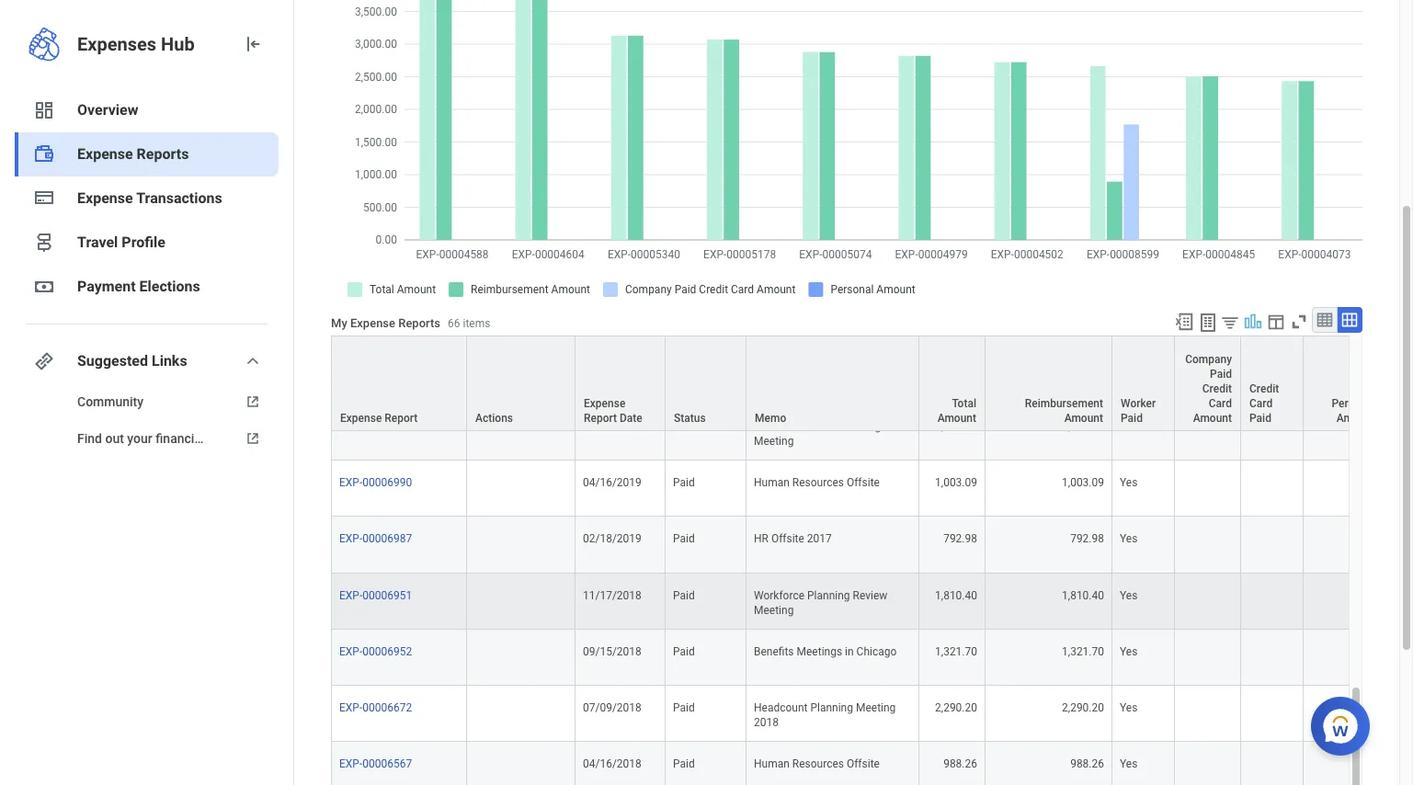 Task type: describe. For each thing, give the bounding box(es) containing it.
07/09/2018
[[583, 701, 642, 714]]

2 988.26 from the left
[[1070, 758, 1104, 771]]

planning for review
[[807, 589, 850, 602]]

yes for 1,321.70
[[1120, 645, 1138, 658]]

overview link
[[15, 88, 279, 132]]

suggested links
[[77, 352, 187, 370]]

report for expense report date
[[584, 412, 617, 425]]

find
[[77, 431, 102, 446]]

exp-00006987
[[339, 533, 412, 546]]

exp-00006990 link
[[339, 473, 412, 489]]

amount inside company paid credit card amount
[[1193, 412, 1232, 425]]

expenses
[[77, 33, 156, 55]]

reimbursement
[[1025, 397, 1103, 410]]

personal
[[1332, 397, 1375, 410]]

row containing exp-00006990
[[331, 461, 1413, 517]]

0.00 for 1,810.40
[[1355, 589, 1376, 602]]

row containing exp-00007194
[[331, 405, 1413, 461]]

payment elections link
[[15, 265, 279, 309]]

well-
[[208, 431, 235, 446]]

09/15/2018
[[583, 645, 642, 658]]

2 2,358.33 from the left
[[1062, 420, 1104, 433]]

0.00 for 2,290.20
[[1355, 701, 1376, 714]]

credit card image
[[33, 187, 55, 209]]

headcount inside headcount planning meeting 2018
[[754, 701, 808, 714]]

benefits
[[754, 645, 794, 658]]

suggested links button
[[15, 339, 279, 383]]

exp- for 00006672
[[339, 701, 362, 714]]

credit card paid button
[[1241, 337, 1303, 430]]

expand/collapse chart image
[[1243, 312, 1263, 332]]

paid for 2,290.20
[[673, 701, 695, 714]]

paid inside credit card paid
[[1249, 412, 1271, 425]]

0.00 row
[[331, 348, 1413, 405]]

2 1,810.40 from the left
[[1062, 589, 1104, 602]]

2 1,321.70 from the left
[[1062, 645, 1104, 658]]

exp-00006952 link
[[339, 642, 412, 658]]

total amount column header
[[919, 336, 986, 432]]

expenses hub element
[[77, 31, 227, 57]]

suggested links element
[[15, 383, 279, 457]]

navigation pane region
[[0, 0, 294, 785]]

reimbursement amount button
[[986, 337, 1112, 430]]

workforce
[[754, 589, 805, 602]]

items
[[463, 317, 490, 330]]

resources for 988.26
[[792, 758, 844, 771]]

expand table image
[[1340, 311, 1359, 329]]

exp-00006672
[[339, 701, 412, 714]]

out
[[105, 431, 124, 446]]

travel
[[77, 234, 118, 251]]

paid inside company paid credit card amount
[[1210, 368, 1232, 381]]

paid for 1,810.40
[[673, 589, 695, 602]]

actions button
[[467, 337, 575, 430]]

exp-00006567
[[339, 758, 412, 771]]

row containing exp-00006567
[[331, 742, 1413, 785]]

status button
[[666, 337, 746, 430]]

row containing exp-00006951
[[331, 573, 1413, 630]]

timeline milestone image
[[33, 232, 55, 254]]

dollar image
[[33, 276, 55, 298]]

transactions
[[136, 189, 222, 207]]

0.00 for 988.26
[[1355, 758, 1376, 771]]

exp-00006987 link
[[339, 529, 412, 546]]

expense transactions link
[[15, 177, 279, 221]]

suggested
[[77, 352, 148, 370]]

human resources offsite for 988.26
[[754, 758, 880, 771]]

headcount planning meeting 2018
[[754, 701, 899, 729]]

link image
[[33, 350, 55, 372]]

meeting inside headcount planning meeting 2018
[[856, 701, 896, 714]]

1 horizontal spatial reports
[[398, 317, 440, 330]]

expense for expense report
[[340, 412, 382, 425]]

expense report
[[340, 412, 418, 425]]

review
[[853, 589, 887, 602]]

total amount button
[[919, 337, 985, 430]]

benefits meetings in chicago
[[754, 645, 897, 658]]

2018
[[754, 716, 779, 729]]

total
[[952, 397, 976, 410]]

payment elections
[[77, 278, 200, 295]]

2 1,003.09 from the left
[[1062, 477, 1104, 489]]

my
[[331, 317, 347, 330]]

yes for 792.98
[[1120, 533, 1138, 546]]

card inside credit card paid
[[1249, 397, 1273, 410]]

1 2,358.33 from the left
[[935, 420, 977, 433]]

financial
[[156, 431, 205, 446]]

yes for 1,003.09
[[1120, 477, 1138, 489]]

expense report button
[[332, 337, 466, 430]]

66
[[448, 317, 460, 330]]

chevron down small image
[[242, 350, 264, 372]]

company
[[1185, 353, 1232, 366]]

amount for reimbursement
[[1064, 412, 1103, 425]]

travel profile
[[77, 234, 165, 251]]

workforce planning review meeting
[[754, 589, 890, 617]]

worker paid
[[1121, 397, 1156, 425]]

exp-00006951 link
[[339, 585, 412, 602]]

paid for 1,003.09
[[673, 477, 695, 489]]

hr offsite 2017
[[754, 533, 832, 546]]

expense reports
[[77, 145, 189, 163]]

company paid credit card amount column header
[[1175, 336, 1241, 432]]

fy19
[[754, 420, 779, 433]]

11/17/2018
[[583, 589, 642, 602]]

0.00 for 1,321.70
[[1355, 645, 1376, 658]]

status
[[674, 412, 706, 425]]

memo button
[[747, 337, 918, 430]]

hub
[[161, 33, 195, 55]]

credit inside company paid credit card amount
[[1202, 383, 1232, 395]]

07/15/2019
[[583, 420, 642, 433]]

paid for 1,321.70
[[673, 645, 695, 658]]

1 792.98 from the left
[[943, 533, 977, 546]]

amount for total
[[937, 412, 976, 425]]

paid for 2,358.33
[[673, 420, 695, 433]]

reimbursement amount column header
[[986, 336, 1112, 432]]

exp- for 00006990
[[339, 477, 362, 489]]

expense report date
[[584, 397, 642, 425]]

payment
[[77, 278, 136, 295]]

resources for 1,003.09
[[792, 477, 844, 489]]

exp- for 00006567
[[339, 758, 362, 771]]

00007194
[[362, 420, 412, 433]]

00006952
[[362, 645, 412, 658]]

expense report date button
[[576, 337, 665, 430]]

export to worksheets image
[[1197, 312, 1219, 334]]

yes for 2,358.33
[[1120, 420, 1138, 433]]

expense report column header
[[331, 336, 467, 432]]



Task type: locate. For each thing, give the bounding box(es) containing it.
1 vertical spatial headcount
[[754, 701, 808, 714]]

3 yes from the top
[[1120, 533, 1138, 546]]

0 horizontal spatial 792.98
[[943, 533, 977, 546]]

exp-00007194 link
[[339, 417, 412, 433]]

credit right company paid credit card amount
[[1249, 383, 1279, 395]]

5 yes from the top
[[1120, 645, 1138, 658]]

2 vertical spatial offsite
[[847, 758, 880, 771]]

1,321.70
[[935, 645, 977, 658], [1062, 645, 1104, 658]]

memo column header
[[747, 336, 919, 432]]

exp- up the exp-00006952 link
[[339, 589, 362, 602]]

planning for meeting
[[810, 701, 853, 714]]

exp-00006567 link
[[339, 754, 412, 771]]

report inside expense report popup button
[[385, 412, 418, 425]]

1 vertical spatial offsite
[[771, 533, 804, 546]]

1 report from the left
[[385, 412, 418, 425]]

ext link image for find out your financial well-being
[[242, 429, 264, 448]]

1,003.09
[[935, 477, 977, 489], [1062, 477, 1104, 489]]

1 exp- from the top
[[339, 420, 362, 433]]

reports left 66
[[398, 317, 440, 330]]

reports up expense transactions at left top
[[137, 145, 189, 163]]

1 human from the top
[[754, 477, 790, 489]]

in
[[845, 645, 854, 658]]

reimbursement amount
[[1025, 397, 1103, 425]]

4 row from the top
[[331, 461, 1413, 517]]

5 0.00 from the top
[[1355, 589, 1376, 602]]

being
[[235, 431, 267, 446]]

meeting
[[754, 435, 794, 448], [754, 604, 794, 617], [856, 701, 896, 714]]

9 row from the top
[[331, 742, 1413, 785]]

human resources offsite for 1,003.09
[[754, 477, 880, 489]]

community
[[77, 394, 144, 409]]

0 vertical spatial headcount
[[782, 420, 836, 433]]

paid down company
[[1210, 368, 1232, 381]]

profile
[[122, 234, 165, 251]]

amount for personal
[[1337, 412, 1375, 425]]

00006951
[[362, 589, 412, 602]]

cell
[[331, 292, 467, 348], [467, 292, 576, 348], [576, 292, 666, 348], [666, 292, 747, 348], [747, 292, 919, 348], [919, 292, 986, 348], [986, 292, 1112, 348], [1112, 292, 1175, 348], [1175, 292, 1241, 348], [1241, 292, 1304, 348], [1304, 292, 1385, 348], [331, 348, 467, 405], [467, 348, 576, 405], [576, 348, 666, 405], [666, 348, 747, 405], [747, 348, 919, 405], [919, 348, 986, 405], [986, 348, 1112, 405], [1112, 348, 1175, 405], [1175, 348, 1241, 405], [1241, 348, 1304, 405], [467, 405, 576, 461], [1175, 405, 1241, 461], [1241, 405, 1304, 461], [467, 461, 576, 517], [1175, 461, 1241, 517], [1241, 461, 1304, 517], [467, 517, 576, 573], [1175, 517, 1241, 573], [1241, 517, 1304, 573], [467, 573, 576, 630], [1175, 573, 1241, 630], [1241, 573, 1304, 630], [467, 630, 576, 686], [1175, 630, 1241, 686], [1241, 630, 1304, 686], [467, 686, 576, 742], [1175, 686, 1241, 742], [1241, 686, 1304, 742], [467, 742, 576, 785], [1175, 742, 1241, 785], [1241, 742, 1304, 785]]

0 horizontal spatial 1,003.09
[[935, 477, 977, 489]]

fy19 headcount planning meeting
[[754, 420, 884, 448]]

credit inside popup button
[[1249, 383, 1279, 395]]

paid right 04/16/2018 at left
[[673, 758, 695, 771]]

3 0.00 from the top
[[1355, 477, 1376, 489]]

offsite down fy19 headcount planning meeting
[[847, 477, 880, 489]]

0 horizontal spatial 988.26
[[943, 758, 977, 771]]

2 resources from the top
[[792, 758, 844, 771]]

export to excel image
[[1174, 312, 1194, 332]]

1 vertical spatial ext link image
[[242, 429, 264, 448]]

00006567
[[362, 758, 412, 771]]

6 0.00 from the top
[[1355, 645, 1376, 658]]

3 exp- from the top
[[339, 533, 362, 546]]

6 yes from the top
[[1120, 701, 1138, 714]]

0 vertical spatial human
[[754, 477, 790, 489]]

company paid credit card amount button
[[1175, 337, 1240, 430]]

1 vertical spatial meeting
[[754, 604, 794, 617]]

1,003.09 down reimbursement amount
[[1062, 477, 1104, 489]]

0 vertical spatial resources
[[792, 477, 844, 489]]

00006990
[[362, 477, 412, 489]]

1 horizontal spatial 2,290.20
[[1062, 701, 1104, 714]]

row containing exp-00006987
[[331, 517, 1413, 573]]

5 exp- from the top
[[339, 645, 362, 658]]

offsite down headcount planning meeting 2018
[[847, 758, 880, 771]]

1 horizontal spatial 792.98
[[1070, 533, 1104, 546]]

headcount right fy19 at the right of the page
[[782, 420, 836, 433]]

planning
[[838, 420, 881, 433], [807, 589, 850, 602], [810, 701, 853, 714]]

1 1,003.09 from the left
[[935, 477, 977, 489]]

my expense reports 66 items
[[331, 317, 490, 330]]

exp- up exp-00006990 'link'
[[339, 420, 362, 433]]

offsite for 988.26
[[847, 758, 880, 771]]

personal amount button
[[1304, 337, 1384, 430]]

2 report from the left
[[584, 412, 617, 425]]

expense reports link
[[15, 132, 279, 177]]

row containing exp-00006952
[[331, 630, 1413, 686]]

792.98
[[943, 533, 977, 546], [1070, 533, 1104, 546]]

1 horizontal spatial report
[[584, 412, 617, 425]]

yes for 2,290.20
[[1120, 701, 1138, 714]]

1 vertical spatial reports
[[398, 317, 440, 330]]

actions
[[475, 412, 513, 425]]

human resources offsite down fy19 headcount planning meeting
[[754, 477, 880, 489]]

paid right date
[[673, 420, 695, 433]]

expenses hub
[[77, 33, 195, 55]]

yes for 1,810.40
[[1120, 589, 1138, 602]]

1,810.40
[[935, 589, 977, 602], [1062, 589, 1104, 602]]

exp- for 00006987
[[339, 533, 362, 546]]

1 horizontal spatial credit
[[1249, 383, 1279, 395]]

1,003.09 down the 'total amount'
[[935, 477, 977, 489]]

6 exp- from the top
[[339, 701, 362, 714]]

meetings
[[797, 645, 842, 658]]

meeting inside fy19 headcount planning meeting
[[754, 435, 794, 448]]

2 human resources offsite from the top
[[754, 758, 880, 771]]

exp- for 00007194
[[339, 420, 362, 433]]

company paid credit card amount
[[1185, 353, 1232, 425]]

ext link image for community
[[242, 393, 264, 411]]

0 vertical spatial ext link image
[[242, 393, 264, 411]]

human down fy19 at the right of the page
[[754, 477, 790, 489]]

1 row from the top
[[331, 292, 1413, 348]]

exp-00006990
[[339, 477, 412, 489]]

ext link image up the being
[[242, 393, 264, 411]]

1 horizontal spatial 988.26
[[1070, 758, 1104, 771]]

planning inside headcount planning meeting 2018
[[810, 701, 853, 714]]

exp- inside 'link'
[[339, 477, 362, 489]]

amount inside total amount popup button
[[937, 412, 976, 425]]

resources down headcount planning meeting 2018
[[792, 758, 844, 771]]

1 horizontal spatial 1,810.40
[[1062, 589, 1104, 602]]

0 horizontal spatial 1,810.40
[[935, 589, 977, 602]]

credit card paid column header
[[1241, 336, 1304, 432]]

2,358.33 down reimbursement
[[1062, 420, 1104, 433]]

task pay image
[[33, 143, 55, 165]]

row containing exp-00006672
[[331, 686, 1413, 742]]

yes for 988.26
[[1120, 758, 1138, 771]]

worker paid column header
[[1112, 336, 1175, 432]]

expense
[[77, 145, 133, 163], [77, 189, 133, 207], [350, 317, 395, 330], [584, 397, 625, 410], [340, 412, 382, 425]]

1 amount from the left
[[937, 412, 976, 425]]

click to view/edit grid preferences image
[[1266, 312, 1286, 332]]

1 resources from the top
[[792, 477, 844, 489]]

0 horizontal spatial 2,290.20
[[935, 701, 977, 714]]

amount down the personal
[[1337, 412, 1375, 425]]

row
[[331, 292, 1413, 348], [331, 336, 1413, 432], [331, 405, 1413, 461], [331, 461, 1413, 517], [331, 517, 1413, 573], [331, 573, 1413, 630], [331, 630, 1413, 686], [331, 686, 1413, 742], [331, 742, 1413, 785]]

meeting down workforce
[[754, 604, 794, 617]]

7 exp- from the top
[[339, 758, 362, 771]]

1 yes from the top
[[1120, 420, 1138, 433]]

amount left credit card paid
[[1193, 412, 1232, 425]]

expense for expense reports
[[77, 145, 133, 163]]

select to filter grid data image
[[1220, 313, 1240, 332]]

credit card paid
[[1249, 383, 1279, 425]]

meeting for workforce
[[754, 604, 794, 617]]

amount inside personal amount
[[1337, 412, 1375, 425]]

04/16/2019
[[583, 477, 642, 489]]

0 vertical spatial planning
[[838, 420, 881, 433]]

0 horizontal spatial 1,321.70
[[935, 645, 977, 658]]

paid down worker
[[1121, 412, 1143, 425]]

2 0.00 from the top
[[1355, 420, 1376, 433]]

amount inside reimbursement amount
[[1064, 412, 1103, 425]]

2 credit from the left
[[1249, 383, 1279, 395]]

2 yes from the top
[[1120, 477, 1138, 489]]

3 amount from the left
[[1193, 412, 1232, 425]]

expense inside 'expense report date'
[[584, 397, 625, 410]]

reports inside the navigation pane "region"
[[137, 145, 189, 163]]

paid right company paid credit card amount
[[1249, 412, 1271, 425]]

elections
[[139, 278, 200, 295]]

chicago
[[856, 645, 897, 658]]

2 human from the top
[[754, 758, 790, 771]]

2017
[[807, 533, 832, 546]]

human for 04/16/2018
[[754, 758, 790, 771]]

0 vertical spatial meeting
[[754, 435, 794, 448]]

community link
[[15, 383, 279, 420]]

exp-00006952
[[339, 645, 412, 658]]

report inside 'expense report date'
[[584, 412, 617, 425]]

exp-00007194
[[339, 420, 412, 433]]

1 2,290.20 from the left
[[935, 701, 977, 714]]

exp- for 00006951
[[339, 589, 362, 602]]

0 vertical spatial reports
[[137, 145, 189, 163]]

row containing company paid credit card amount
[[331, 336, 1413, 432]]

meeting down chicago
[[856, 701, 896, 714]]

0 vertical spatial human resources offsite
[[754, 477, 880, 489]]

resources down fy19 headcount planning meeting
[[792, 477, 844, 489]]

2 ext link image from the top
[[242, 429, 264, 448]]

exp-00006951
[[339, 589, 412, 602]]

worker
[[1121, 397, 1156, 410]]

0.00 for 792.98
[[1355, 533, 1376, 546]]

0.00 for 2,358.33
[[1355, 420, 1376, 433]]

human for 04/16/2019
[[754, 477, 790, 489]]

0.00 inside row
[[1355, 364, 1376, 377]]

7 0.00 from the top
[[1355, 701, 1376, 714]]

6 row from the top
[[331, 573, 1413, 630]]

0 vertical spatial offsite
[[847, 477, 880, 489]]

offsite right hr
[[771, 533, 804, 546]]

personal amount
[[1332, 397, 1375, 425]]

travel profile link
[[15, 221, 279, 265]]

exp-00006672 link
[[339, 698, 412, 714]]

2 2,290.20 from the left
[[1062, 701, 1104, 714]]

dashboard image
[[33, 99, 55, 121]]

ext link image right well-
[[242, 429, 264, 448]]

card right company paid credit card amount
[[1249, 397, 1273, 410]]

planning left "review"
[[807, 589, 850, 602]]

1 horizontal spatial 1,321.70
[[1062, 645, 1104, 658]]

paid for 988.26
[[673, 758, 695, 771]]

headcount inside fy19 headcount planning meeting
[[782, 420, 836, 433]]

find out your financial well-being link
[[15, 420, 279, 457]]

1 0.00 from the top
[[1355, 364, 1376, 377]]

1 vertical spatial resources
[[792, 758, 844, 771]]

total amount
[[937, 397, 976, 425]]

credit down company
[[1202, 383, 1232, 395]]

amount down reimbursement
[[1064, 412, 1103, 425]]

2 vertical spatial planning
[[810, 701, 853, 714]]

ext link image
[[242, 393, 264, 411], [242, 429, 264, 448]]

human resources offsite down headcount planning meeting 2018
[[754, 758, 880, 771]]

1 vertical spatial planning
[[807, 589, 850, 602]]

paid inside worker paid
[[1121, 412, 1143, 425]]

00006987
[[362, 533, 412, 546]]

02/18/2019
[[583, 533, 642, 546]]

2 vertical spatial meeting
[[856, 701, 896, 714]]

offsite for 1,003.09
[[847, 477, 880, 489]]

actions column header
[[467, 336, 576, 432]]

04/16/2018
[[583, 758, 642, 771]]

0 horizontal spatial reports
[[137, 145, 189, 163]]

hr
[[754, 533, 769, 546]]

paid right the 09/15/2018
[[673, 645, 695, 658]]

paid right 02/18/2019
[[673, 533, 695, 546]]

amount down the total
[[937, 412, 976, 425]]

exp- for 00006952
[[339, 645, 362, 658]]

2 amount from the left
[[1064, 412, 1103, 425]]

1 card from the left
[[1209, 397, 1232, 410]]

5 row from the top
[[331, 517, 1413, 573]]

paid for 792.98
[[673, 533, 695, 546]]

4 amount from the left
[[1337, 412, 1375, 425]]

1 1,321.70 from the left
[[935, 645, 977, 658]]

date
[[620, 412, 642, 425]]

worker paid button
[[1112, 337, 1174, 430]]

headcount up 2018
[[754, 701, 808, 714]]

expense transactions
[[77, 189, 222, 207]]

meeting inside workforce planning review meeting
[[754, 604, 794, 617]]

report for expense report
[[385, 412, 418, 425]]

1 horizontal spatial card
[[1249, 397, 1273, 410]]

4 exp- from the top
[[339, 589, 362, 602]]

paid right "11/17/2018"
[[673, 589, 695, 602]]

8 row from the top
[[331, 686, 1413, 742]]

1 vertical spatial human
[[754, 758, 790, 771]]

1 vertical spatial human resources offsite
[[754, 758, 880, 771]]

7 yes from the top
[[1120, 758, 1138, 771]]

4 0.00 from the top
[[1355, 533, 1376, 546]]

meeting for fy19
[[754, 435, 794, 448]]

your
[[127, 431, 152, 446]]

table image
[[1316, 311, 1334, 329]]

memo
[[755, 412, 786, 425]]

1 1,810.40 from the left
[[935, 589, 977, 602]]

0 horizontal spatial credit
[[1202, 383, 1232, 395]]

2 row from the top
[[331, 336, 1413, 432]]

ext link image inside community link
[[242, 393, 264, 411]]

status column header
[[666, 336, 747, 432]]

overview
[[77, 101, 138, 119]]

card
[[1209, 397, 1232, 410], [1249, 397, 1273, 410]]

resources
[[792, 477, 844, 489], [792, 758, 844, 771]]

4 yes from the top
[[1120, 589, 1138, 602]]

human
[[754, 477, 790, 489], [754, 758, 790, 771]]

ext link image inside find out your financial well-being link
[[242, 429, 264, 448]]

7 row from the top
[[331, 630, 1413, 686]]

exp- up exp-00006567 link
[[339, 701, 362, 714]]

0.00 for 1,003.09
[[1355, 477, 1376, 489]]

1 credit from the left
[[1202, 383, 1232, 395]]

fullscreen image
[[1289, 312, 1309, 332]]

2 exp- from the top
[[339, 477, 362, 489]]

toolbar
[[1166, 307, 1363, 336]]

exp- up exp-00006672 link
[[339, 645, 362, 658]]

human down 2018
[[754, 758, 790, 771]]

3 row from the top
[[331, 405, 1413, 461]]

0 horizontal spatial 2,358.33
[[935, 420, 977, 433]]

exp- up exp-00006951 link
[[339, 533, 362, 546]]

reports
[[137, 145, 189, 163], [398, 317, 440, 330]]

1 human resources offsite from the top
[[754, 477, 880, 489]]

links
[[152, 352, 187, 370]]

planning inside fy19 headcount planning meeting
[[838, 420, 881, 433]]

amount
[[937, 412, 976, 425], [1064, 412, 1103, 425], [1193, 412, 1232, 425], [1337, 412, 1375, 425]]

exp- down "exp-00006672"
[[339, 758, 362, 771]]

2,358.33 down the total
[[935, 420, 977, 433]]

0 horizontal spatial report
[[385, 412, 418, 425]]

card left credit card paid
[[1209, 397, 1232, 410]]

1 horizontal spatial 2,358.33
[[1062, 420, 1104, 433]]

paid right the 07/09/2018
[[673, 701, 695, 714]]

1 ext link image from the top
[[242, 393, 264, 411]]

planning inside workforce planning review meeting
[[807, 589, 850, 602]]

report
[[385, 412, 418, 425], [584, 412, 617, 425]]

expense for expense transactions
[[77, 189, 133, 207]]

planning down 0.00 row
[[838, 420, 881, 433]]

expense for expense report date
[[584, 397, 625, 410]]

2 card from the left
[[1249, 397, 1273, 410]]

expense inside popup button
[[340, 412, 382, 425]]

expense report date column header
[[576, 336, 666, 432]]

2,290.20
[[935, 701, 977, 714], [1062, 701, 1104, 714]]

1 horizontal spatial 1,003.09
[[1062, 477, 1104, 489]]

8 0.00 from the top
[[1355, 758, 1376, 771]]

paid down status
[[673, 477, 695, 489]]

yes
[[1120, 420, 1138, 433], [1120, 477, 1138, 489], [1120, 533, 1138, 546], [1120, 589, 1138, 602], [1120, 645, 1138, 658], [1120, 701, 1138, 714], [1120, 758, 1138, 771]]

0 horizontal spatial card
[[1209, 397, 1232, 410]]

exp- up exp-00006987 link
[[339, 477, 362, 489]]

meeting down fy19 at the right of the page
[[754, 435, 794, 448]]

transformation import image
[[242, 33, 264, 55]]

1 988.26 from the left
[[943, 758, 977, 771]]

2 792.98 from the left
[[1070, 533, 1104, 546]]

headcount
[[782, 420, 836, 433], [754, 701, 808, 714]]

find out your financial well-being
[[77, 431, 267, 446]]

planning down the benefits meetings in chicago
[[810, 701, 853, 714]]

card inside company paid credit card amount
[[1209, 397, 1232, 410]]



Task type: vqa. For each thing, say whether or not it's contained in the screenshot.


